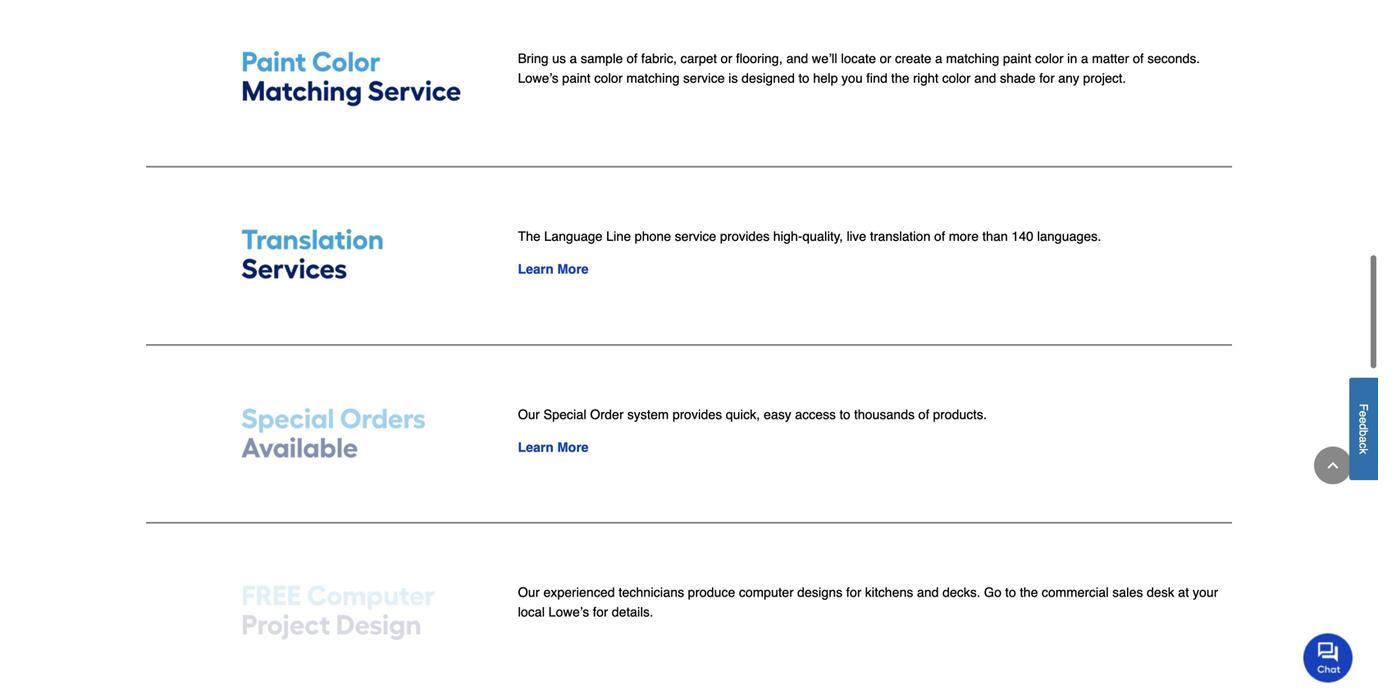 Task type: vqa. For each thing, say whether or not it's contained in the screenshot.
LEARN
yes



Task type: locate. For each thing, give the bounding box(es) containing it.
system
[[627, 407, 669, 422]]

the
[[891, 71, 910, 86], [1020, 585, 1038, 601]]

learn more link down "special"
[[518, 440, 589, 455]]

scroll to top element
[[1314, 447, 1352, 485]]

our inside the our experienced technicians produce computer designs for kitchens and decks. go to the commercial sales desk at your local lowe's for details.
[[518, 585, 540, 601]]

0 vertical spatial our
[[518, 407, 540, 422]]

thousands
[[854, 407, 915, 422]]

lowe's down bring
[[518, 71, 559, 86]]

1 or from the left
[[721, 51, 732, 66]]

color down sample in the top left of the page
[[594, 71, 623, 86]]

1 vertical spatial our
[[518, 585, 540, 601]]

paint color matching service. image
[[149, 36, 492, 117]]

the right find
[[891, 71, 910, 86]]

or
[[721, 51, 732, 66], [880, 51, 891, 66]]

e up d at the right bottom
[[1357, 411, 1370, 418]]

0 vertical spatial more
[[557, 262, 589, 277]]

learn more for language
[[518, 262, 589, 277]]

technicians
[[619, 585, 684, 601]]

a up "k"
[[1357, 437, 1370, 443]]

paint
[[1003, 51, 1032, 66], [562, 71, 591, 86]]

more
[[557, 262, 589, 277], [557, 440, 589, 455]]

learn
[[518, 262, 554, 277], [518, 440, 554, 455]]

we'll
[[812, 51, 837, 66]]

and
[[786, 51, 808, 66], [974, 71, 996, 86], [917, 585, 939, 601]]

more
[[949, 229, 979, 244]]

1 learn more link from the top
[[518, 262, 589, 277]]

and left we'll
[[786, 51, 808, 66]]

0 vertical spatial learn more link
[[518, 262, 589, 277]]

of left fabric,
[[627, 51, 638, 66]]

0 vertical spatial service
[[683, 71, 725, 86]]

1 vertical spatial for
[[846, 585, 862, 601]]

paint down us
[[562, 71, 591, 86]]

2 our from the top
[[518, 585, 540, 601]]

matching down fabric,
[[626, 71, 680, 86]]

flooring,
[[736, 51, 783, 66]]

0 vertical spatial lowe's
[[518, 71, 559, 86]]

our special order system provides quick, easy access to thousands of products.
[[518, 407, 987, 422]]

c
[[1357, 443, 1370, 449]]

chat invite button image
[[1304, 633, 1354, 683]]

for left any
[[1039, 71, 1055, 86]]

paint up shade
[[1003, 51, 1032, 66]]

products.
[[933, 407, 987, 422]]

color
[[1035, 51, 1064, 66], [594, 71, 623, 86], [942, 71, 971, 86]]

e
[[1357, 411, 1370, 418], [1357, 418, 1370, 424]]

0 vertical spatial learn more
[[518, 262, 589, 277]]

color left in
[[1035, 51, 1064, 66]]

learn more link for language
[[518, 262, 589, 277]]

0 horizontal spatial to
[[799, 71, 810, 86]]

our
[[518, 407, 540, 422], [518, 585, 540, 601]]

and left shade
[[974, 71, 996, 86]]

our up local
[[518, 585, 540, 601]]

1 learn more from the top
[[518, 262, 589, 277]]

lowe's inside the our experienced technicians produce computer designs for kitchens and decks. go to the commercial sales desk at your local lowe's for details.
[[549, 605, 589, 620]]

special orders available. image
[[149, 392, 492, 473]]

to
[[799, 71, 810, 86], [840, 407, 851, 422], [1005, 585, 1016, 601]]

2 vertical spatial to
[[1005, 585, 1016, 601]]

learn down "special"
[[518, 440, 554, 455]]

lowe's down experienced
[[549, 605, 589, 620]]

high-
[[773, 229, 803, 244]]

0 vertical spatial for
[[1039, 71, 1055, 86]]

1 horizontal spatial to
[[840, 407, 851, 422]]

our left "special"
[[518, 407, 540, 422]]

matter
[[1092, 51, 1129, 66]]

0 vertical spatial learn
[[518, 262, 554, 277]]

desk
[[1147, 585, 1175, 601]]

language
[[544, 229, 603, 244]]

more down language in the left of the page
[[557, 262, 589, 277]]

0 vertical spatial paint
[[1003, 51, 1032, 66]]

learn more link
[[518, 262, 589, 277], [518, 440, 589, 455]]

to right go
[[1005, 585, 1016, 601]]

designed
[[742, 71, 795, 86]]

to right 'access'
[[840, 407, 851, 422]]

d
[[1357, 424, 1370, 431]]

the inside bring us a sample of fabric, carpet or flooring, and we'll locate or create a matching paint color in a matter of seconds. lowe's paint color matching service is designed to help you find the right color and shade for any project.
[[891, 71, 910, 86]]

matching right create at right
[[946, 51, 999, 66]]

right
[[913, 71, 939, 86]]

service right phone
[[675, 229, 716, 244]]

0 vertical spatial provides
[[720, 229, 770, 244]]

1 vertical spatial the
[[1020, 585, 1038, 601]]

2 e from the top
[[1357, 418, 1370, 424]]

a
[[570, 51, 577, 66], [935, 51, 943, 66], [1081, 51, 1088, 66], [1357, 437, 1370, 443]]

free computer project design. image
[[149, 570, 492, 652]]

2 more from the top
[[557, 440, 589, 455]]

e up the b
[[1357, 418, 1370, 424]]

2 learn more link from the top
[[518, 440, 589, 455]]

for right 'designs'
[[846, 585, 862, 601]]

provides
[[720, 229, 770, 244], [673, 407, 722, 422]]

1 e from the top
[[1357, 411, 1370, 418]]

1 vertical spatial paint
[[562, 71, 591, 86]]

2 learn from the top
[[518, 440, 554, 455]]

0 horizontal spatial the
[[891, 71, 910, 86]]

0 vertical spatial and
[[786, 51, 808, 66]]

140
[[1012, 229, 1034, 244]]

learn more link down language in the left of the page
[[518, 262, 589, 277]]

the right go
[[1020, 585, 1038, 601]]

0 horizontal spatial paint
[[562, 71, 591, 86]]

2 vertical spatial for
[[593, 605, 608, 620]]

learn down the
[[518, 262, 554, 277]]

chevron up image
[[1325, 458, 1341, 474]]

1 horizontal spatial the
[[1020, 585, 1038, 601]]

service down carpet
[[683, 71, 725, 86]]

us
[[552, 51, 566, 66]]

provides left high-
[[720, 229, 770, 244]]

is
[[729, 71, 738, 86]]

or up find
[[880, 51, 891, 66]]

1 vertical spatial and
[[974, 71, 996, 86]]

matching
[[946, 51, 999, 66], [626, 71, 680, 86]]

phone
[[635, 229, 671, 244]]

2 horizontal spatial color
[[1035, 51, 1064, 66]]

project.
[[1083, 71, 1126, 86]]

and left decks.
[[917, 585, 939, 601]]

lowe's
[[518, 71, 559, 86], [549, 605, 589, 620]]

1 vertical spatial matching
[[626, 71, 680, 86]]

quick,
[[726, 407, 760, 422]]

0 vertical spatial to
[[799, 71, 810, 86]]

2 vertical spatial and
[[917, 585, 939, 601]]

1 learn from the top
[[518, 262, 554, 277]]

special
[[543, 407, 587, 422]]

1 our from the top
[[518, 407, 540, 422]]

1 horizontal spatial or
[[880, 51, 891, 66]]

learn more down "special"
[[518, 440, 589, 455]]

color right right
[[942, 71, 971, 86]]

learn more link for special
[[518, 440, 589, 455]]

designs
[[797, 585, 843, 601]]

1 vertical spatial learn
[[518, 440, 554, 455]]

to left help
[[799, 71, 810, 86]]

learn more down language in the left of the page
[[518, 262, 589, 277]]

1 horizontal spatial matching
[[946, 51, 999, 66]]

2 horizontal spatial for
[[1039, 71, 1055, 86]]

or up is
[[721, 51, 732, 66]]

1 more from the top
[[557, 262, 589, 277]]

the
[[518, 229, 541, 244]]

k
[[1357, 449, 1370, 455]]

provides left 'quick,'
[[673, 407, 722, 422]]

more for language
[[557, 262, 589, 277]]

2 learn more from the top
[[518, 440, 589, 455]]

0 horizontal spatial matching
[[626, 71, 680, 86]]

1 horizontal spatial paint
[[1003, 51, 1032, 66]]

learn more
[[518, 262, 589, 277], [518, 440, 589, 455]]

0 horizontal spatial for
[[593, 605, 608, 620]]

service
[[683, 71, 725, 86], [675, 229, 716, 244]]

languages.
[[1037, 229, 1101, 244]]

0 horizontal spatial or
[[721, 51, 732, 66]]

for down experienced
[[593, 605, 608, 620]]

carpet
[[681, 51, 717, 66]]

b
[[1357, 431, 1370, 437]]

experienced
[[543, 585, 615, 601]]

1 vertical spatial service
[[675, 229, 716, 244]]

for
[[1039, 71, 1055, 86], [846, 585, 862, 601], [593, 605, 608, 620]]

1 vertical spatial lowe's
[[549, 605, 589, 620]]

1 vertical spatial learn more link
[[518, 440, 589, 455]]

0 vertical spatial matching
[[946, 51, 999, 66]]

more down "special"
[[557, 440, 589, 455]]

2 horizontal spatial to
[[1005, 585, 1016, 601]]

0 vertical spatial the
[[891, 71, 910, 86]]

0 horizontal spatial and
[[786, 51, 808, 66]]

of
[[627, 51, 638, 66], [1133, 51, 1144, 66], [934, 229, 945, 244], [918, 407, 929, 422]]

1 vertical spatial learn more
[[518, 440, 589, 455]]

1 vertical spatial more
[[557, 440, 589, 455]]

1 horizontal spatial and
[[917, 585, 939, 601]]



Task type: describe. For each thing, give the bounding box(es) containing it.
our for our experienced technicians produce computer designs for kitchens and decks. go to the commercial sales desk at your local lowe's for details.
[[518, 585, 540, 601]]

2 or from the left
[[880, 51, 891, 66]]

1 horizontal spatial color
[[942, 71, 971, 86]]

of left products.
[[918, 407, 929, 422]]

for inside bring us a sample of fabric, carpet or flooring, and we'll locate or create a matching paint color in a matter of seconds. lowe's paint color matching service is designed to help you find the right color and shade for any project.
[[1039, 71, 1055, 86]]

f
[[1357, 404, 1370, 411]]

to inside bring us a sample of fabric, carpet or flooring, and we'll locate or create a matching paint color in a matter of seconds. lowe's paint color matching service is designed to help you find the right color and shade for any project.
[[799, 71, 810, 86]]

1 horizontal spatial for
[[846, 585, 862, 601]]

decks.
[[943, 585, 981, 601]]

f e e d b a c k
[[1357, 404, 1370, 455]]

service inside bring us a sample of fabric, carpet or flooring, and we'll locate or create a matching paint color in a matter of seconds. lowe's paint color matching service is designed to help you find the right color and shade for any project.
[[683, 71, 725, 86]]

more for special
[[557, 440, 589, 455]]

of right matter at the right of page
[[1133, 51, 1144, 66]]

learn for the
[[518, 262, 554, 277]]

the language line phone service provides high-quality, live translation of more than 140 languages.
[[518, 229, 1101, 244]]

quality,
[[803, 229, 843, 244]]

our experienced technicians produce computer designs for kitchens and decks. go to the commercial sales desk at your local lowe's for details.
[[518, 585, 1218, 620]]

help
[[813, 71, 838, 86]]

go
[[984, 585, 1002, 601]]

learn for our
[[518, 440, 554, 455]]

translation services. image
[[149, 214, 492, 295]]

a right in
[[1081, 51, 1088, 66]]

a inside button
[[1357, 437, 1370, 443]]

any
[[1058, 71, 1080, 86]]

bring
[[518, 51, 549, 66]]

a up right
[[935, 51, 943, 66]]

access
[[795, 407, 836, 422]]

computer
[[739, 585, 794, 601]]

create
[[895, 51, 932, 66]]

translation
[[870, 229, 931, 244]]

locate
[[841, 51, 876, 66]]

find
[[866, 71, 888, 86]]

commercial
[[1042, 585, 1109, 601]]

our for our special order system provides quick, easy access to thousands of products.
[[518, 407, 540, 422]]

produce
[[688, 585, 735, 601]]

sales
[[1113, 585, 1143, 601]]

learn more for special
[[518, 440, 589, 455]]

to inside the our experienced technicians produce computer designs for kitchens and decks. go to the commercial sales desk at your local lowe's for details.
[[1005, 585, 1016, 601]]

0 horizontal spatial color
[[594, 71, 623, 86]]

2 horizontal spatial and
[[974, 71, 996, 86]]

your
[[1193, 585, 1218, 601]]

easy
[[764, 407, 792, 422]]

you
[[842, 71, 863, 86]]

shade
[[1000, 71, 1036, 86]]

live
[[847, 229, 867, 244]]

order
[[590, 407, 624, 422]]

the inside the our experienced technicians produce computer designs for kitchens and decks. go to the commercial sales desk at your local lowe's for details.
[[1020, 585, 1038, 601]]

than
[[983, 229, 1008, 244]]

a right us
[[570, 51, 577, 66]]

line
[[606, 229, 631, 244]]

of left more
[[934, 229, 945, 244]]

details.
[[612, 605, 653, 620]]

seconds.
[[1148, 51, 1200, 66]]

lowe's inside bring us a sample of fabric, carpet or flooring, and we'll locate or create a matching paint color in a matter of seconds. lowe's paint color matching service is designed to help you find the right color and shade for any project.
[[518, 71, 559, 86]]

bring us a sample of fabric, carpet or flooring, and we'll locate or create a matching paint color in a matter of seconds. lowe's paint color matching service is designed to help you find the right color and shade for any project.
[[518, 51, 1200, 86]]

in
[[1067, 51, 1078, 66]]

and inside the our experienced technicians produce computer designs for kitchens and decks. go to the commercial sales desk at your local lowe's for details.
[[917, 585, 939, 601]]

fabric,
[[641, 51, 677, 66]]

1 vertical spatial provides
[[673, 407, 722, 422]]

f e e d b a c k button
[[1350, 378, 1378, 481]]

local
[[518, 605, 545, 620]]

at
[[1178, 585, 1189, 601]]

sample
[[581, 51, 623, 66]]

kitchens
[[865, 585, 913, 601]]

1 vertical spatial to
[[840, 407, 851, 422]]



